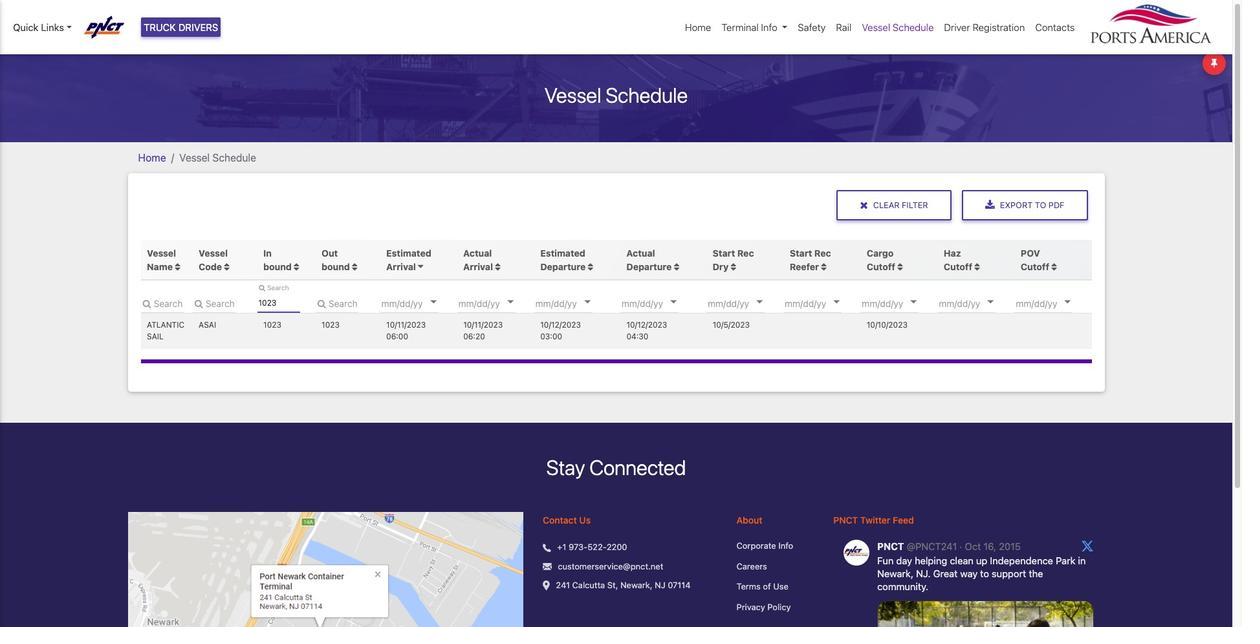 Task type: vqa. For each thing, say whether or not it's contained in the screenshot.
Haz's "Cutoff"
yes



Task type: describe. For each thing, give the bounding box(es) containing it.
driver registration link
[[939, 15, 1031, 40]]

2 horizontal spatial schedule
[[893, 21, 934, 33]]

stay connected
[[547, 456, 686, 480]]

twitter
[[861, 515, 891, 526]]

us
[[580, 515, 591, 526]]

rec for start rec reefer
[[815, 248, 831, 259]]

quick links link
[[13, 20, 72, 35]]

start rec dry
[[713, 248, 754, 272]]

2200
[[607, 543, 627, 553]]

privacy policy link
[[737, 602, 814, 614]]

mm/dd/yy field for third open calendar icon
[[707, 294, 784, 313]]

2 open calendar image from the left
[[507, 301, 514, 304]]

arrival for estimated arrival
[[386, 261, 416, 272]]

terminal
[[722, 21, 759, 33]]

clear
[[874, 200, 900, 210]]

1 vertical spatial home link
[[138, 152, 166, 163]]

of
[[763, 582, 771, 592]]

10/11/2023 for 06:00
[[386, 321, 426, 330]]

feed
[[893, 515, 914, 526]]

+1 973-522-2200 link
[[557, 542, 627, 555]]

actual departure
[[627, 248, 672, 272]]

cargo cutoff
[[867, 248, 896, 272]]

rail link
[[831, 15, 857, 40]]

reefer
[[790, 261, 819, 272]]

mm/dd/yy field for 2nd open calendar icon from left
[[457, 294, 535, 313]]

pnct twitter feed
[[834, 515, 914, 526]]

quick links
[[13, 21, 64, 33]]

driver
[[945, 21, 971, 33]]

export
[[1000, 200, 1033, 210]]

0 vertical spatial home link
[[680, 15, 717, 40]]

vessel name
[[147, 248, 176, 272]]

actual for actual departure
[[627, 248, 655, 259]]

1 open calendar image from the left
[[584, 301, 591, 304]]

truck drivers link
[[141, 17, 221, 37]]

departure for estimated
[[541, 261, 586, 272]]

+1 973-522-2200
[[557, 543, 627, 553]]

drivers
[[179, 21, 218, 33]]

04:30
[[627, 332, 649, 342]]

out bound
[[322, 248, 352, 272]]

3 open calendar image from the left
[[757, 301, 763, 304]]

name
[[147, 261, 173, 272]]

973-
[[569, 543, 588, 553]]

terms
[[737, 582, 761, 592]]

contacts
[[1036, 21, 1075, 33]]

mm/dd/yy field for first open calendar icon
[[380, 294, 458, 313]]

10/12/2023 03:00
[[541, 321, 581, 342]]

out
[[322, 248, 338, 259]]

mm/dd/yy field for first open calendar icon from the right
[[938, 294, 1016, 313]]

241
[[556, 581, 570, 591]]

1 1023 from the left
[[263, 321, 282, 330]]

pov
[[1021, 248, 1041, 259]]

start rec reefer
[[790, 248, 831, 272]]

contact us
[[543, 515, 591, 526]]

1 horizontal spatial schedule
[[606, 83, 688, 107]]

cutoff for pov
[[1021, 261, 1050, 272]]

rec for start rec dry
[[738, 248, 754, 259]]

haz
[[944, 248, 961, 259]]

03:00
[[541, 332, 562, 342]]

1 vertical spatial vessel schedule
[[545, 83, 688, 107]]

quick
[[13, 21, 38, 33]]

10/5/2023
[[713, 321, 750, 330]]

rail
[[836, 21, 852, 33]]

0 horizontal spatial vessel schedule
[[179, 152, 256, 163]]

corporate info
[[737, 541, 794, 552]]

terms of use link
[[737, 581, 814, 594]]

mm/dd/yy field for 1st open calendar image from the right
[[1015, 294, 1093, 313]]

privacy
[[737, 603, 765, 613]]

2 1023 from the left
[[322, 321, 340, 330]]

driver registration
[[945, 21, 1025, 33]]

to
[[1035, 200, 1047, 210]]

10/12/2023 for 03:00
[[541, 321, 581, 330]]

info for corporate info
[[779, 541, 794, 552]]

1 open calendar image from the left
[[430, 301, 437, 304]]

vessel schedule link
[[857, 15, 939, 40]]

actual arrival
[[464, 248, 493, 272]]

truck
[[144, 21, 176, 33]]

10/11/2023 for 06:20
[[464, 321, 503, 330]]

careers link
[[737, 561, 814, 574]]

10/11/2023 06:20
[[464, 321, 503, 342]]

contacts link
[[1031, 15, 1080, 40]]

contact
[[543, 515, 577, 526]]

atlantic
[[147, 321, 184, 330]]



Task type: locate. For each thing, give the bounding box(es) containing it.
10/11/2023 up 06:20 at the bottom left of the page
[[464, 321, 503, 330]]

2 vertical spatial schedule
[[213, 152, 256, 163]]

mm/dd/yy field for 4th open calendar icon from the left
[[784, 294, 861, 313]]

+1
[[557, 543, 567, 553]]

departure up 10/12/2023 04:30
[[627, 261, 672, 272]]

0 horizontal spatial home link
[[138, 152, 166, 163]]

pov cutoff
[[1021, 248, 1050, 272]]

0 horizontal spatial info
[[761, 21, 778, 33]]

sail
[[147, 332, 164, 342]]

pnct
[[834, 515, 858, 526]]

in bound
[[263, 248, 294, 272]]

mm/dd/yy field up 10/11/2023 06:20
[[457, 294, 535, 313]]

schedule
[[893, 21, 934, 33], [606, 83, 688, 107], [213, 152, 256, 163]]

mm/dd/yy field for 1st open calendar image
[[534, 294, 612, 313]]

atlantic sail
[[147, 321, 184, 342]]

2 actual from the left
[[627, 248, 655, 259]]

pdf
[[1049, 200, 1065, 210]]

actual for actual arrival
[[464, 248, 492, 259]]

1 horizontal spatial 10/11/2023
[[464, 321, 503, 330]]

1 mm/dd/yy field from the left
[[380, 294, 458, 313]]

start inside start rec dry
[[713, 248, 735, 259]]

safety
[[798, 21, 826, 33]]

0 horizontal spatial home
[[138, 152, 166, 163]]

1 horizontal spatial 1023
[[322, 321, 340, 330]]

1 actual from the left
[[464, 248, 492, 259]]

3 mm/dd/yy field from the left
[[534, 294, 612, 313]]

10/11/2023
[[386, 321, 426, 330], [464, 321, 503, 330]]

cutoff for haz
[[944, 261, 973, 272]]

1 arrival from the left
[[386, 261, 416, 272]]

bound down in
[[263, 261, 292, 272]]

1 horizontal spatial departure
[[627, 261, 672, 272]]

start inside the start rec reefer
[[790, 248, 813, 259]]

0 vertical spatial vessel schedule
[[862, 21, 934, 33]]

estimated for arrival
[[386, 248, 431, 259]]

calcutta
[[573, 581, 605, 591]]

0 horizontal spatial 10/11/2023
[[386, 321, 426, 330]]

use
[[774, 582, 789, 592]]

mm/dd/yy field for second open calendar image from the right
[[621, 294, 698, 313]]

cutoff down haz
[[944, 261, 973, 272]]

careers
[[737, 562, 767, 572]]

actual inside actual departure
[[627, 248, 655, 259]]

cutoff down the cargo
[[867, 261, 896, 272]]

2 start from the left
[[790, 248, 813, 259]]

mm/dd/yy field down haz cutoff
[[938, 294, 1016, 313]]

customerservice@pnct.net link
[[558, 561, 664, 574]]

5 open calendar image from the left
[[911, 301, 917, 304]]

0 horizontal spatial actual
[[464, 248, 492, 259]]

mm/dd/yy field up 10/12/2023 03:00
[[534, 294, 612, 313]]

1 vertical spatial schedule
[[606, 83, 688, 107]]

terminal info
[[722, 21, 778, 33]]

bound for in
[[263, 261, 292, 272]]

info
[[761, 21, 778, 33], [779, 541, 794, 552]]

clear filter button
[[837, 190, 952, 221]]

10/11/2023 06:00
[[386, 321, 426, 342]]

10/12/2023 up 03:00
[[541, 321, 581, 330]]

0 horizontal spatial 1023
[[263, 321, 282, 330]]

2 rec from the left
[[815, 248, 831, 259]]

1 10/11/2023 from the left
[[386, 321, 426, 330]]

10/10/2023
[[867, 321, 908, 330]]

departure up 10/12/2023 03:00
[[541, 261, 586, 272]]

3 open calendar image from the left
[[1065, 301, 1071, 304]]

0 vertical spatial home
[[685, 21, 711, 33]]

1 cutoff from the left
[[867, 261, 896, 272]]

bound for out
[[322, 261, 350, 272]]

1 10/12/2023 from the left
[[541, 321, 581, 330]]

2 mm/dd/yy field from the left
[[457, 294, 535, 313]]

about
[[737, 515, 763, 526]]

522-
[[588, 543, 607, 553]]

mm/dd/yy field down pov cutoff
[[1015, 294, 1093, 313]]

1 estimated from the left
[[386, 248, 431, 259]]

close image
[[860, 200, 868, 211]]

0 horizontal spatial start
[[713, 248, 735, 259]]

code
[[199, 261, 222, 272]]

info right terminal
[[761, 21, 778, 33]]

info for terminal info
[[761, 21, 778, 33]]

in
[[263, 248, 272, 259]]

bound inside out bound
[[322, 261, 350, 272]]

241 calcutta st, newark, nj 07114 link
[[556, 580, 691, 593]]

0 horizontal spatial arrival
[[386, 261, 416, 272]]

download image
[[986, 200, 995, 211]]

1 horizontal spatial actual
[[627, 248, 655, 259]]

8 mm/dd/yy field from the left
[[938, 294, 1016, 313]]

corporate
[[737, 541, 776, 552]]

bound inside in bound
[[263, 261, 292, 272]]

1 horizontal spatial cutoff
[[944, 261, 973, 272]]

9 mm/dd/yy field from the left
[[1015, 294, 1093, 313]]

0 horizontal spatial 10/12/2023
[[541, 321, 581, 330]]

1 horizontal spatial open calendar image
[[671, 301, 677, 304]]

cutoff
[[867, 261, 896, 272], [944, 261, 973, 272], [1021, 261, 1050, 272]]

mm/dd/yy field up 10/12/2023 04:30
[[621, 294, 698, 313]]

start for dry
[[713, 248, 735, 259]]

0 horizontal spatial departure
[[541, 261, 586, 272]]

10/11/2023 up 06:00
[[386, 321, 426, 330]]

1023
[[263, 321, 282, 330], [322, 321, 340, 330]]

0 horizontal spatial open calendar image
[[584, 301, 591, 304]]

1 vertical spatial info
[[779, 541, 794, 552]]

estimated inside estimated departure
[[541, 248, 586, 259]]

1 horizontal spatial home link
[[680, 15, 717, 40]]

10/12/2023
[[541, 321, 581, 330], [627, 321, 667, 330]]

0 horizontal spatial bound
[[263, 261, 292, 272]]

mm/dd/yy field down reefer
[[784, 294, 861, 313]]

1 horizontal spatial arrival
[[464, 261, 493, 272]]

open calendar image
[[584, 301, 591, 304], [671, 301, 677, 304], [1065, 301, 1071, 304]]

1 horizontal spatial home
[[685, 21, 711, 33]]

corporate info link
[[737, 541, 814, 553]]

1 start from the left
[[713, 248, 735, 259]]

2 horizontal spatial cutoff
[[1021, 261, 1050, 272]]

estimated departure
[[541, 248, 586, 272]]

4 open calendar image from the left
[[834, 301, 840, 304]]

5 mm/dd/yy field from the left
[[707, 294, 784, 313]]

mm/dd/yy field up 10/5/2023
[[707, 294, 784, 313]]

1 rec from the left
[[738, 248, 754, 259]]

06:00
[[386, 332, 408, 342]]

mm/dd/yy field up '10/11/2023 06:00'
[[380, 294, 458, 313]]

rec inside start rec dry
[[738, 248, 754, 259]]

4 mm/dd/yy field from the left
[[621, 294, 698, 313]]

customerservice@pnct.net
[[558, 562, 664, 572]]

10/12/2023 up 04:30
[[627, 321, 667, 330]]

0 horizontal spatial cutoff
[[867, 261, 896, 272]]

estimated
[[386, 248, 431, 259], [541, 248, 586, 259]]

7 mm/dd/yy field from the left
[[861, 294, 939, 313]]

0 vertical spatial info
[[761, 21, 778, 33]]

2 10/11/2023 from the left
[[464, 321, 503, 330]]

links
[[41, 21, 64, 33]]

2 10/12/2023 from the left
[[627, 321, 667, 330]]

filter
[[902, 200, 929, 210]]

2 horizontal spatial vessel schedule
[[862, 21, 934, 33]]

2 open calendar image from the left
[[671, 301, 677, 304]]

start for reefer
[[790, 248, 813, 259]]

1 horizontal spatial start
[[790, 248, 813, 259]]

2 departure from the left
[[627, 261, 672, 272]]

home link
[[680, 15, 717, 40], [138, 152, 166, 163]]

1 horizontal spatial info
[[779, 541, 794, 552]]

rec inside the start rec reefer
[[815, 248, 831, 259]]

1 departure from the left
[[541, 261, 586, 272]]

actual
[[464, 248, 492, 259], [627, 248, 655, 259]]

2 arrival from the left
[[464, 261, 493, 272]]

1 horizontal spatial vessel schedule
[[545, 83, 688, 107]]

info up the careers link
[[779, 541, 794, 552]]

export to pdf link
[[962, 190, 1088, 221]]

2 bound from the left
[[322, 261, 350, 272]]

home
[[685, 21, 711, 33], [138, 152, 166, 163]]

mm/dd/yy field
[[380, 294, 458, 313], [457, 294, 535, 313], [534, 294, 612, 313], [621, 294, 698, 313], [707, 294, 784, 313], [784, 294, 861, 313], [861, 294, 939, 313], [938, 294, 1016, 313], [1015, 294, 1093, 313]]

2 cutoff from the left
[[944, 261, 973, 272]]

mm/dd/yy field for 2nd open calendar icon from the right
[[861, 294, 939, 313]]

2 horizontal spatial open calendar image
[[1065, 301, 1071, 304]]

rec
[[738, 248, 754, 259], [815, 248, 831, 259]]

1 horizontal spatial bound
[[322, 261, 350, 272]]

1 horizontal spatial rec
[[815, 248, 831, 259]]

06:20
[[464, 332, 485, 342]]

start up the dry
[[713, 248, 735, 259]]

0 horizontal spatial rec
[[738, 248, 754, 259]]

dry
[[713, 261, 729, 272]]

10/12/2023 for 04:30
[[627, 321, 667, 330]]

policy
[[768, 603, 791, 613]]

open calendar image
[[430, 301, 437, 304], [507, 301, 514, 304], [757, 301, 763, 304], [834, 301, 840, 304], [911, 301, 917, 304], [988, 301, 994, 304]]

privacy policy
[[737, 603, 791, 613]]

newark,
[[621, 581, 653, 591]]

st,
[[608, 581, 618, 591]]

stay
[[547, 456, 585, 480]]

export to pdf
[[1000, 200, 1065, 210]]

1 horizontal spatial estimated
[[541, 248, 586, 259]]

10/12/2023 04:30
[[627, 321, 667, 342]]

departure for actual
[[627, 261, 672, 272]]

start
[[713, 248, 735, 259], [790, 248, 813, 259]]

vessel schedule
[[862, 21, 934, 33], [545, 83, 688, 107], [179, 152, 256, 163]]

terms of use
[[737, 582, 789, 592]]

safety link
[[793, 15, 831, 40]]

bound down out
[[322, 261, 350, 272]]

0 horizontal spatial estimated
[[386, 248, 431, 259]]

truck drivers
[[144, 21, 218, 33]]

2 estimated from the left
[[541, 248, 586, 259]]

241 calcutta st, newark, nj 07114
[[556, 581, 691, 591]]

1 horizontal spatial 10/12/2023
[[627, 321, 667, 330]]

nj
[[655, 581, 666, 591]]

actual inside actual arrival
[[464, 248, 492, 259]]

0 vertical spatial schedule
[[893, 21, 934, 33]]

1 bound from the left
[[263, 261, 292, 272]]

cutoff for cargo
[[867, 261, 896, 272]]

07114
[[668, 581, 691, 591]]

start up reefer
[[790, 248, 813, 259]]

2 vertical spatial vessel schedule
[[179, 152, 256, 163]]

arrival for actual arrival
[[464, 261, 493, 272]]

asai
[[199, 321, 216, 330]]

cutoff down pov
[[1021, 261, 1050, 272]]

arrival inside estimated arrival
[[386, 261, 416, 272]]

estimated for departure
[[541, 248, 586, 259]]

mm/dd/yy field up 10/10/2023
[[861, 294, 939, 313]]

clear filter
[[874, 200, 929, 210]]

1 vertical spatial home
[[138, 152, 166, 163]]

departure
[[541, 261, 586, 272], [627, 261, 672, 272]]

0 horizontal spatial schedule
[[213, 152, 256, 163]]

6 open calendar image from the left
[[988, 301, 994, 304]]

registration
[[973, 21, 1025, 33]]

haz cutoff
[[944, 248, 973, 272]]

3 cutoff from the left
[[1021, 261, 1050, 272]]

connected
[[590, 456, 686, 480]]

terminal info link
[[717, 15, 793, 40]]

6 mm/dd/yy field from the left
[[784, 294, 861, 313]]

None field
[[141, 294, 183, 313], [193, 294, 235, 313], [257, 294, 300, 313], [316, 294, 358, 313], [141, 294, 183, 313], [193, 294, 235, 313], [257, 294, 300, 313], [316, 294, 358, 313]]

estimated arrival
[[386, 248, 431, 272]]



